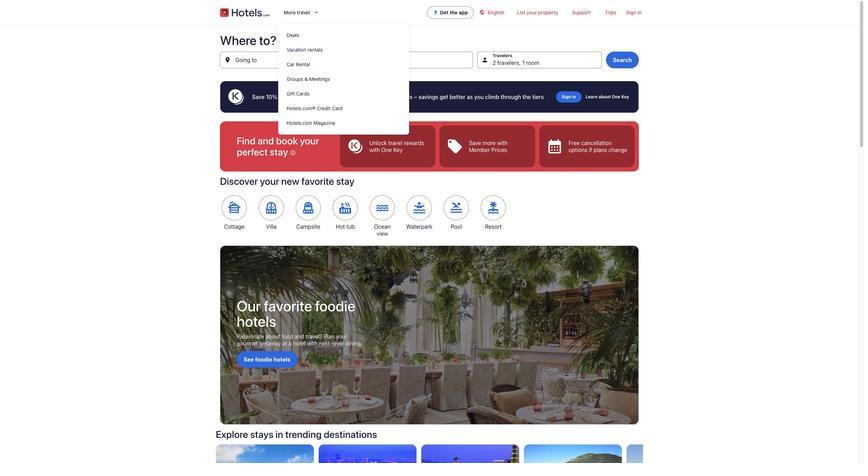 Task type: vqa. For each thing, say whether or not it's contained in the screenshot.
the right King
no



Task type: locate. For each thing, give the bounding box(es) containing it.
in right "stays" on the left of the page
[[276, 429, 283, 441]]

1 vertical spatial more
[[483, 140, 496, 146]]

deals link
[[278, 28, 409, 43]]

and
[[258, 135, 274, 147], [295, 334, 304, 340]]

0 vertical spatial travel
[[297, 9, 310, 15]]

food
[[282, 334, 293, 340]]

1 horizontal spatial and
[[295, 334, 304, 340]]

1 vertical spatial stay
[[336, 176, 355, 187]]

save for save 10% or more on over 100,000 hotels with member prices – savings get better as you climb through the tiers
[[252, 94, 265, 100]]

0 vertical spatial more
[[286, 94, 299, 100]]

sign inside sign in dropdown button
[[626, 9, 636, 15]]

1 vertical spatial the
[[523, 94, 531, 100]]

to?
[[259, 33, 277, 48]]

getaway
[[260, 341, 281, 347]]

the right get at the top right of page
[[450, 9, 458, 15]]

with inside "save more with member prices"
[[497, 140, 508, 146]]

hotels up hotels.com® credit card link
[[344, 94, 360, 100]]

0 horizontal spatial sign
[[562, 94, 571, 100]]

1 vertical spatial prices
[[492, 147, 507, 153]]

search button
[[606, 52, 639, 68]]

see
[[244, 357, 254, 363]]

dine under a verdant mosaic of plant life in the city. image
[[220, 246, 639, 425]]

0 vertical spatial member
[[374, 94, 395, 100]]

about inside our favorite foodie hotels passionate about food and travel? plan your gourmet getaway at a hotel with next-level dining.
[[266, 334, 280, 340]]

1 horizontal spatial prices
[[492, 147, 507, 153]]

0 horizontal spatial one
[[381, 147, 392, 153]]

one right learn
[[612, 94, 620, 100]]

a
[[289, 341, 292, 347]]

1 horizontal spatial sign
[[626, 9, 636, 15]]

meetings
[[309, 76, 330, 82]]

hotels up passionate
[[237, 313, 276, 330]]

&
[[304, 76, 308, 82]]

0 vertical spatial and
[[258, 135, 274, 147]]

see foodie hotels
[[244, 357, 290, 363]]

0 horizontal spatial stay
[[270, 146, 288, 158]]

at
[[282, 341, 287, 347]]

in left learn
[[572, 94, 576, 100]]

0 vertical spatial the
[[450, 9, 458, 15]]

1 vertical spatial sign
[[562, 94, 571, 100]]

sign in left learn
[[562, 94, 576, 100]]

your down hotels.com magazine
[[300, 135, 319, 147]]

0 horizontal spatial member
[[374, 94, 395, 100]]

see foodie hotels link
[[237, 352, 297, 368]]

stay left xsmall "image"
[[270, 146, 288, 158]]

sign in inside dropdown button
[[626, 9, 642, 15]]

2 travelers, 1 room button
[[477, 52, 602, 68]]

0 horizontal spatial the
[[450, 9, 458, 15]]

list your property
[[517, 9, 558, 15]]

english
[[488, 9, 505, 15]]

0 horizontal spatial sign in
[[562, 94, 576, 100]]

1 horizontal spatial travel
[[388, 140, 402, 146]]

1 vertical spatial one
[[381, 147, 392, 153]]

travelers,
[[497, 60, 521, 66]]

car rental
[[287, 61, 310, 67]]

about inside "learn about one key" link
[[599, 94, 611, 100]]

1 vertical spatial and
[[295, 334, 304, 340]]

stay up "hot tub" button
[[336, 176, 355, 187]]

1 horizontal spatial member
[[469, 147, 490, 153]]

magazine
[[314, 120, 335, 126]]

ocean
[[374, 224, 391, 230]]

about up getaway
[[266, 334, 280, 340]]

–
[[414, 94, 417, 100]]

2 vertical spatial hotels
[[274, 357, 290, 363]]

get
[[440, 94, 448, 100]]

resort
[[485, 224, 502, 230]]

and up hotel
[[295, 334, 304, 340]]

discover
[[220, 176, 258, 187]]

0 horizontal spatial key
[[393, 147, 403, 153]]

0 vertical spatial foodie
[[315, 298, 355, 315]]

1 vertical spatial in
[[572, 94, 576, 100]]

0 vertical spatial sign in
[[626, 9, 642, 15]]

0 horizontal spatial about
[[266, 334, 280, 340]]

get the app
[[440, 9, 468, 15]]

2 vertical spatial in
[[276, 429, 283, 441]]

your
[[527, 9, 537, 15], [300, 135, 319, 147], [260, 176, 279, 187], [336, 334, 347, 340]]

in inside "link"
[[572, 94, 576, 100]]

1 vertical spatial save
[[469, 140, 481, 146]]

learn about one key
[[586, 94, 629, 100]]

1 horizontal spatial one
[[612, 94, 620, 100]]

your inside find and book your perfect stay
[[300, 135, 319, 147]]

10%
[[266, 94, 277, 100]]

0 vertical spatial about
[[599, 94, 611, 100]]

prices
[[396, 94, 413, 100], [492, 147, 507, 153]]

1 vertical spatial hotels
[[237, 313, 276, 330]]

and inside find and book your perfect stay
[[258, 135, 274, 147]]

trips
[[605, 9, 616, 15]]

hotels.com magazine
[[287, 120, 335, 126]]

1 vertical spatial member
[[469, 147, 490, 153]]

hotels logo image
[[220, 7, 270, 18]]

1 vertical spatial about
[[266, 334, 280, 340]]

one down unlock
[[381, 147, 392, 153]]

1 vertical spatial foodie
[[255, 357, 272, 363]]

with
[[361, 94, 372, 100], [497, 140, 508, 146], [369, 147, 380, 153], [307, 341, 318, 347]]

hotels down at
[[274, 357, 290, 363]]

travel right unlock
[[388, 140, 402, 146]]

plans
[[594, 147, 607, 153]]

the left tiers
[[523, 94, 531, 100]]

foodie
[[315, 298, 355, 315], [255, 357, 272, 363]]

about right learn
[[599, 94, 611, 100]]

favorite right new
[[302, 176, 334, 187]]

0 horizontal spatial save
[[252, 94, 265, 100]]

our
[[237, 298, 261, 315]]

cancellation
[[581, 140, 612, 146]]

sign in
[[626, 9, 642, 15], [562, 94, 576, 100]]

vacation rentals
[[287, 47, 323, 53]]

the
[[450, 9, 458, 15], [523, 94, 531, 100]]

level
[[332, 341, 344, 347]]

save inside "save more with member prices"
[[469, 140, 481, 146]]

the inside get the app link
[[450, 9, 458, 15]]

sign in right trips
[[626, 9, 642, 15]]

1 horizontal spatial about
[[599, 94, 611, 100]]

0 horizontal spatial prices
[[396, 94, 413, 100]]

1 horizontal spatial in
[[572, 94, 576, 100]]

1 horizontal spatial save
[[469, 140, 481, 146]]

favorite up food at bottom
[[264, 298, 312, 315]]

foodie up plan on the bottom of page
[[315, 298, 355, 315]]

sign right trips
[[626, 9, 636, 15]]

the inside our favorite foodie hotels main content
[[523, 94, 531, 100]]

1 horizontal spatial key
[[621, 94, 629, 100]]

favorite inside our favorite foodie hotels passionate about food and travel? plan your gourmet getaway at a hotel with next-level dining.
[[264, 298, 312, 315]]

view
[[377, 231, 388, 237]]

get
[[440, 9, 449, 15]]

1 vertical spatial favorite
[[264, 298, 312, 315]]

1 horizontal spatial the
[[523, 94, 531, 100]]

member
[[374, 94, 395, 100], [469, 147, 490, 153]]

travel inside dropdown button
[[297, 9, 310, 15]]

rewards
[[404, 140, 424, 146]]

new
[[281, 176, 299, 187]]

1 vertical spatial sign in
[[562, 94, 576, 100]]

save
[[252, 94, 265, 100], [469, 140, 481, 146]]

gourmet
[[237, 341, 258, 347]]

save for save more with member prices
[[469, 140, 481, 146]]

and right "find"
[[258, 135, 274, 147]]

in inside dropdown button
[[638, 9, 642, 15]]

cards
[[296, 91, 310, 97]]

1 horizontal spatial foodie
[[315, 298, 355, 315]]

0 vertical spatial in
[[638, 9, 642, 15]]

sign for sign in "link"
[[562, 94, 571, 100]]

groups & meetings link
[[278, 72, 409, 87]]

0 vertical spatial save
[[252, 94, 265, 100]]

2 out of 3 element
[[440, 126, 535, 168]]

1 horizontal spatial more
[[483, 140, 496, 146]]

0 vertical spatial favorite
[[302, 176, 334, 187]]

support link
[[565, 6, 598, 20]]

travel
[[297, 9, 310, 15], [388, 140, 402, 146]]

groups & meetings
[[287, 76, 330, 82]]

better
[[450, 94, 466, 100]]

savings
[[419, 94, 438, 100]]

2
[[493, 60, 496, 66]]

0 horizontal spatial foodie
[[255, 357, 272, 363]]

0 horizontal spatial and
[[258, 135, 274, 147]]

1 vertical spatial key
[[393, 147, 403, 153]]

sign in inside "link"
[[562, 94, 576, 100]]

your right list
[[527, 9, 537, 15]]

foodie right see
[[255, 357, 272, 363]]

0 horizontal spatial travel
[[297, 9, 310, 15]]

sign inside sign in "link"
[[562, 94, 571, 100]]

unlock travel rewards with one key
[[369, 140, 424, 153]]

1 horizontal spatial sign in
[[626, 9, 642, 15]]

0 vertical spatial one
[[612, 94, 620, 100]]

0 vertical spatial sign
[[626, 9, 636, 15]]

our favorite foodie hotels main content
[[0, 25, 859, 464]]

support
[[572, 9, 591, 15]]

gift cards link
[[278, 87, 409, 101]]

sign in for sign in "link"
[[562, 94, 576, 100]]

sign for sign in dropdown button
[[626, 9, 636, 15]]

property
[[538, 9, 558, 15]]

vacation rentals link
[[278, 43, 409, 57]]

find
[[237, 135, 256, 147]]

travel right more
[[297, 9, 310, 15]]

list
[[517, 9, 525, 15]]

credit
[[317, 105, 331, 111]]

your up level
[[336, 334, 347, 340]]

in right trips
[[638, 9, 642, 15]]

0 vertical spatial stay
[[270, 146, 288, 158]]

passionate
[[237, 334, 264, 340]]

in
[[638, 9, 642, 15], [572, 94, 576, 100], [276, 429, 283, 441]]

2 horizontal spatial in
[[638, 9, 642, 15]]

sign left learn
[[562, 94, 571, 100]]

1 vertical spatial travel
[[388, 140, 402, 146]]

travel inside unlock travel rewards with one key
[[388, 140, 402, 146]]



Task type: describe. For each thing, give the bounding box(es) containing it.
over
[[308, 94, 320, 100]]

destinations
[[324, 429, 377, 441]]

options
[[569, 147, 588, 153]]

key inside unlock travel rewards with one key
[[393, 147, 403, 153]]

foodie inside our favorite foodie hotels passionate about food and travel? plan your gourmet getaway at a hotel with next-level dining.
[[315, 298, 355, 315]]

unlock
[[369, 140, 387, 146]]

villa button
[[257, 196, 286, 230]]

0 vertical spatial hotels
[[344, 94, 360, 100]]

travel for more
[[297, 9, 310, 15]]

with inside unlock travel rewards with one key
[[369, 147, 380, 153]]

more
[[284, 9, 296, 15]]

prices inside "save more with member prices"
[[492, 147, 507, 153]]

save 10% or more on over 100,000 hotels with member prices – savings get better as you climb through the tiers
[[252, 94, 544, 100]]

car rental link
[[278, 57, 409, 72]]

pool
[[451, 224, 462, 230]]

hot tub
[[336, 224, 355, 230]]

free
[[569, 140, 580, 146]]

gift
[[287, 91, 295, 97]]

xsmall image
[[290, 150, 296, 156]]

villa
[[266, 224, 277, 230]]

get the app link
[[427, 6, 474, 19]]

explore stays in trending destinations
[[216, 429, 377, 441]]

english button
[[474, 6, 510, 20]]

more travel
[[284, 9, 310, 15]]

hotels.com® credit card
[[287, 105, 343, 111]]

waterpark
[[406, 224, 432, 230]]

in for sign in dropdown button
[[638, 9, 642, 15]]

hot
[[336, 224, 345, 230]]

hotel
[[293, 341, 306, 347]]

your left new
[[260, 176, 279, 187]]

app
[[459, 9, 468, 15]]

small image
[[479, 9, 485, 15]]

next-
[[319, 341, 332, 347]]

gift cards
[[287, 91, 310, 97]]

more inside "save more with member prices"
[[483, 140, 496, 146]]

save more with member prices
[[469, 140, 508, 153]]

explore
[[216, 429, 248, 441]]

0 horizontal spatial in
[[276, 429, 283, 441]]

tiers
[[532, 94, 544, 100]]

in for sign in "link"
[[572, 94, 576, 100]]

0 vertical spatial key
[[621, 94, 629, 100]]

plan
[[324, 334, 335, 340]]

cottage
[[224, 224, 244, 230]]

hotels.com®
[[287, 105, 316, 111]]

hotels.com® credit card link
[[278, 101, 409, 116]]

or
[[279, 94, 284, 100]]

list your property link
[[510, 6, 565, 20]]

1 out of 3 element
[[340, 126, 436, 168]]

hotels inside our favorite foodie hotels passionate about food and travel? plan your gourmet getaway at a hotel with next-level dining.
[[237, 313, 276, 330]]

1
[[522, 60, 525, 66]]

climb
[[485, 94, 499, 100]]

rental
[[296, 61, 310, 67]]

on
[[300, 94, 307, 100]]

vacation
[[287, 47, 306, 53]]

trending
[[285, 429, 322, 441]]

your inside list your property link
[[527, 9, 537, 15]]

trips link
[[598, 6, 623, 20]]

travel for unlock
[[388, 140, 402, 146]]

more travel button
[[278, 6, 325, 20]]

campsite
[[296, 224, 320, 230]]

ocean view button
[[368, 196, 397, 237]]

through
[[501, 94, 521, 100]]

1 horizontal spatial stay
[[336, 176, 355, 187]]

0 horizontal spatial more
[[286, 94, 299, 100]]

find and book your perfect stay
[[237, 135, 319, 158]]

sign in for sign in dropdown button
[[626, 9, 642, 15]]

pool button
[[442, 196, 471, 230]]

2 travelers, 1 room
[[493, 60, 539, 66]]

one inside unlock travel rewards with one key
[[381, 147, 392, 153]]

0 vertical spatial prices
[[396, 94, 413, 100]]

card
[[332, 105, 343, 111]]

hotels.com
[[287, 120, 312, 126]]

hotels.com magazine link
[[278, 116, 409, 131]]

groups
[[287, 76, 303, 82]]

member inside "save more with member prices"
[[469, 147, 490, 153]]

search
[[613, 57, 632, 63]]

deals
[[287, 32, 299, 38]]

rentals
[[308, 47, 323, 53]]

sign in link
[[556, 91, 582, 103]]

book
[[276, 135, 298, 147]]

learn
[[586, 94, 598, 100]]

your inside our favorite foodie hotels passionate about food and travel? plan your gourmet getaway at a hotel with next-level dining.
[[336, 334, 347, 340]]

as
[[467, 94, 473, 100]]

cottage button
[[220, 196, 249, 230]]

room
[[526, 60, 539, 66]]

you
[[474, 94, 484, 100]]

travel?
[[306, 334, 322, 340]]

download the app button image
[[433, 10, 439, 15]]

3 out of 3 element
[[539, 126, 635, 168]]

free cancellation options if plans change
[[569, 140, 627, 153]]

if
[[589, 147, 592, 153]]

with inside our favorite foodie hotels passionate about food and travel? plan your gourmet getaway at a hotel with next-level dining.
[[307, 341, 318, 347]]

stay inside find and book your perfect stay
[[270, 146, 288, 158]]

stays
[[250, 429, 273, 441]]

learn about one key link
[[584, 91, 631, 103]]

car
[[287, 61, 295, 67]]

and inside our favorite foodie hotels passionate about food and travel? plan your gourmet getaway at a hotel with next-level dining.
[[295, 334, 304, 340]]

perfect
[[237, 146, 268, 158]]

waterpark button
[[405, 196, 434, 230]]

ocean view
[[374, 224, 391, 237]]

100,000
[[321, 94, 342, 100]]



